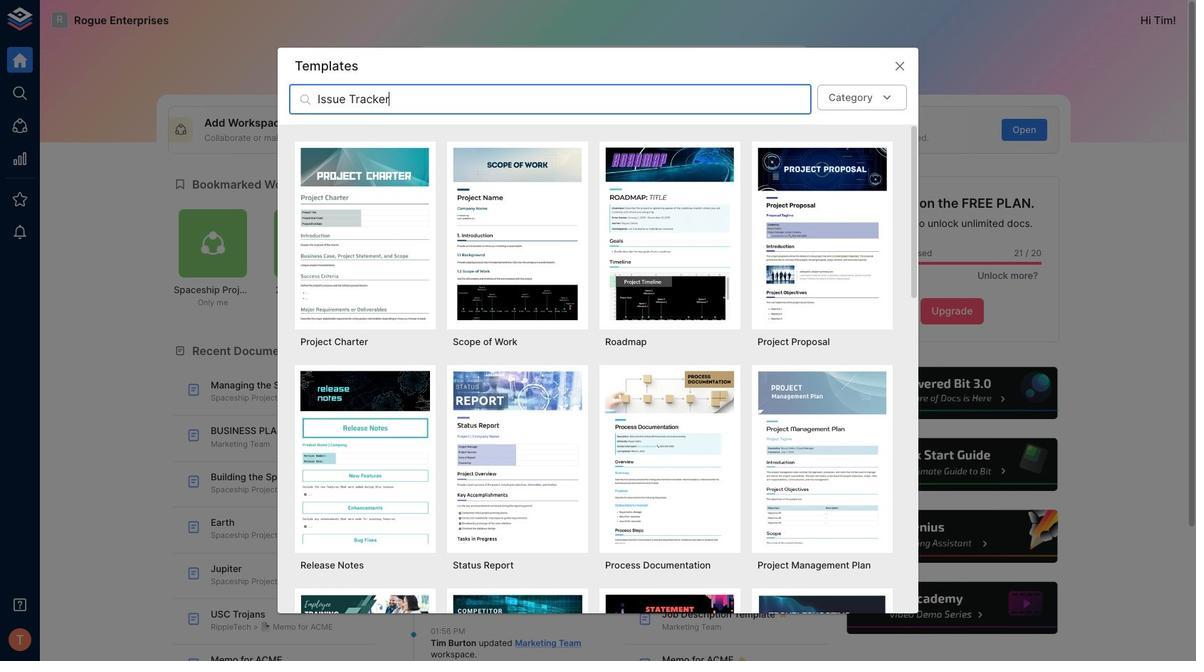 Task type: vqa. For each thing, say whether or not it's contained in the screenshot.
you on the right bottom
no



Task type: locate. For each thing, give the bounding box(es) containing it.
dialog
[[278, 48, 919, 662]]

1 help image from the top
[[846, 365, 1060, 422]]

3 help image from the top
[[846, 509, 1060, 565]]

project proposal image
[[758, 147, 888, 320]]

help image
[[846, 365, 1060, 422], [846, 437, 1060, 494], [846, 509, 1060, 565], [846, 581, 1060, 637]]

competitor research report image
[[453, 595, 583, 662]]

status report image
[[453, 371, 583, 544]]



Task type: describe. For each thing, give the bounding box(es) containing it.
troubleshooting guide image
[[758, 595, 888, 662]]

roadmap image
[[606, 147, 735, 320]]

project charter image
[[301, 147, 430, 320]]

employee training manual image
[[301, 595, 430, 662]]

Search Templates... text field
[[318, 85, 812, 115]]

project management plan image
[[758, 371, 888, 544]]

scope of work image
[[453, 147, 583, 320]]

statement of work image
[[606, 595, 735, 662]]

2 help image from the top
[[846, 437, 1060, 494]]

4 help image from the top
[[846, 581, 1060, 637]]

process documentation image
[[606, 371, 735, 544]]

release notes image
[[301, 371, 430, 544]]



